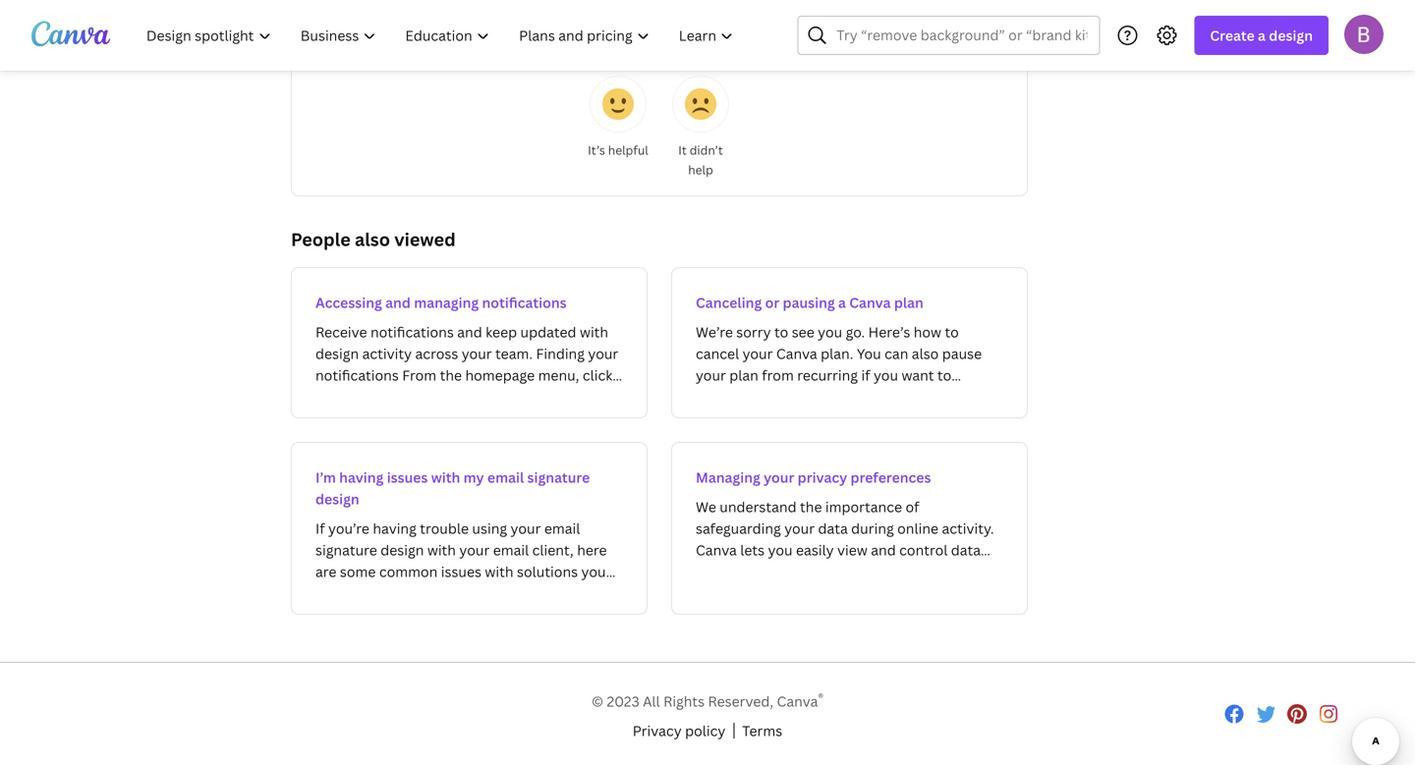 Task type: vqa. For each thing, say whether or not it's contained in the screenshot.
"top level navigation" element
yes



Task type: locate. For each thing, give the bounding box(es) containing it.
or
[[765, 293, 780, 312]]

design inside "i'm having issues with my email signature design"
[[315, 490, 359, 509]]

i'm having issues with my email signature design link
[[291, 442, 648, 615]]

a right create
[[1258, 26, 1266, 45]]

Try "remove background" or "brand kit" search field
[[837, 17, 1087, 54]]

canceling
[[696, 293, 762, 312]]

design right create
[[1269, 26, 1313, 45]]

®
[[818, 690, 824, 706]]

policy
[[685, 722, 726, 741]]

©
[[592, 692, 603, 711]]

it's helpful
[[588, 142, 648, 158]]

canva inside the © 2023 all rights reserved, canva ®
[[777, 692, 818, 711]]

with
[[431, 468, 460, 487]]

create
[[1210, 26, 1255, 45]]

top level navigation element
[[134, 16, 750, 55]]

a
[[1258, 26, 1266, 45], [838, 293, 846, 312]]

0 horizontal spatial a
[[838, 293, 846, 312]]

privacy policy link
[[633, 721, 726, 742]]

0 vertical spatial design
[[1269, 26, 1313, 45]]

help
[[688, 162, 713, 178]]

1 vertical spatial design
[[315, 490, 359, 509]]

design down i'm
[[315, 490, 359, 509]]

1 horizontal spatial a
[[1258, 26, 1266, 45]]

a right pausing
[[838, 293, 846, 312]]

i'm having issues with my email signature design
[[315, 468, 590, 509]]

create a design button
[[1194, 16, 1329, 55]]

it didn't help
[[678, 142, 723, 178]]

signature
[[527, 468, 590, 487]]

canva up terms link
[[777, 692, 818, 711]]

1 horizontal spatial canva
[[849, 293, 891, 312]]

canceling or pausing a canva plan
[[696, 293, 924, 312]]

managing
[[414, 293, 479, 312]]

accessing and managing notifications
[[315, 293, 567, 312]]

1 horizontal spatial design
[[1269, 26, 1313, 45]]

notifications
[[482, 293, 567, 312]]

1 vertical spatial canva
[[777, 692, 818, 711]]

accessing
[[315, 293, 382, 312]]

canva left plan
[[849, 293, 891, 312]]

0 vertical spatial canva
[[849, 293, 891, 312]]

😔 image
[[685, 88, 716, 120]]

🙂 image
[[602, 88, 634, 120]]

people
[[291, 228, 351, 252]]

terms
[[742, 722, 782, 741]]

viewed
[[394, 228, 456, 252]]

© 2023 all rights reserved, canva ®
[[592, 690, 824, 711]]

0 horizontal spatial canva
[[777, 692, 818, 711]]

reserved,
[[708, 692, 774, 711]]

design
[[1269, 26, 1313, 45], [315, 490, 359, 509]]

managing your privacy preferences link
[[671, 442, 1028, 615]]

0 vertical spatial a
[[1258, 26, 1266, 45]]

2023
[[607, 692, 639, 711]]

0 horizontal spatial design
[[315, 490, 359, 509]]

canva
[[849, 293, 891, 312], [777, 692, 818, 711]]

accessing and managing notifications link
[[291, 267, 648, 419]]



Task type: describe. For each thing, give the bounding box(es) containing it.
managing your privacy preferences
[[696, 468, 931, 487]]

people also viewed
[[291, 228, 456, 252]]

preferences
[[851, 468, 931, 487]]

having
[[339, 468, 384, 487]]

a inside dropdown button
[[1258, 26, 1266, 45]]

canceling or pausing a canva plan link
[[671, 267, 1028, 419]]

it's
[[588, 142, 605, 158]]

design inside dropdown button
[[1269, 26, 1313, 45]]

i'm
[[315, 468, 336, 487]]

my
[[463, 468, 484, 487]]

privacy policy
[[633, 722, 726, 741]]

terms link
[[742, 721, 782, 742]]

1 vertical spatial a
[[838, 293, 846, 312]]

and
[[385, 293, 411, 312]]

plan
[[894, 293, 924, 312]]

privacy
[[798, 468, 847, 487]]

didn't
[[690, 142, 723, 158]]

helpful
[[608, 142, 648, 158]]

all
[[643, 692, 660, 711]]

rights
[[663, 692, 705, 711]]

managing
[[696, 468, 760, 487]]

privacy
[[633, 722, 682, 741]]

create a design
[[1210, 26, 1313, 45]]

it
[[678, 142, 687, 158]]

issues
[[387, 468, 428, 487]]

pausing
[[783, 293, 835, 312]]

bob builder image
[[1344, 14, 1384, 54]]

your
[[764, 468, 794, 487]]

email
[[487, 468, 524, 487]]

also
[[355, 228, 390, 252]]



